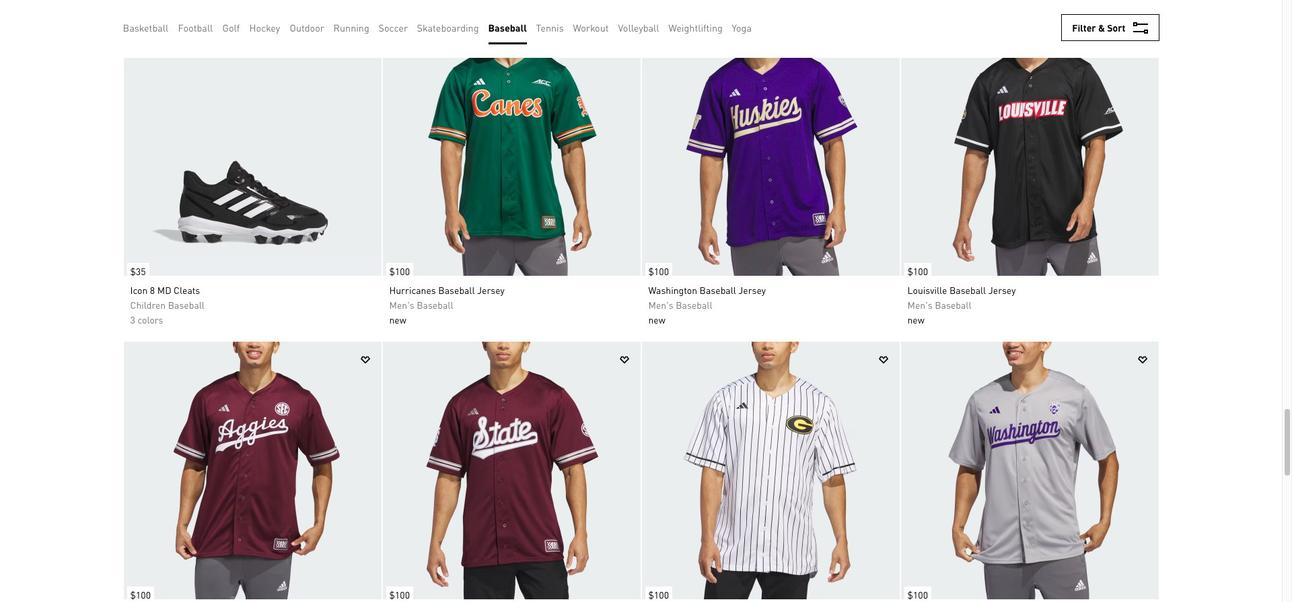 Task type: describe. For each thing, give the bounding box(es) containing it.
filter & sort
[[1072, 22, 1126, 34]]

$100 link for men's baseball purple washington baseball jersey image at the top
[[642, 256, 672, 279]]

$100 for men's baseball black louisville baseball jersey image
[[908, 265, 928, 277]]

men's baseball red texas a&m baseball jersey image
[[124, 342, 381, 600]]

skateboarding link
[[417, 20, 479, 35]]

tennis
[[536, 22, 564, 34]]

men's baseball white tigers baseball jersey image
[[642, 342, 900, 600]]

football link
[[178, 20, 213, 35]]

list containing basketball
[[123, 11, 762, 44]]

$100 link for men's baseball green hurricanes baseball jersey image
[[383, 256, 413, 279]]

new for louisville baseball jersey men's baseball new
[[908, 314, 925, 326]]

baseball down 'louisville'
[[935, 299, 972, 311]]

jersey for washington baseball jersey
[[739, 284, 766, 296]]

men's baseball black louisville baseball jersey image
[[901, 18, 1159, 276]]

hurricanes baseball jersey men's baseball new
[[389, 284, 505, 326]]

washington
[[649, 284, 697, 296]]

&
[[1099, 22, 1105, 34]]

running
[[334, 22, 369, 34]]

outdoor
[[290, 22, 324, 34]]

workout
[[573, 22, 609, 34]]

$100 link for the men's baseball red texas a&m baseball jersey 'image'
[[124, 580, 154, 602]]

men's baseball purple washington baseball jersey image
[[642, 18, 900, 276]]

louisville baseball jersey men's baseball new
[[908, 284, 1016, 326]]

baseball right washington
[[700, 284, 736, 296]]

yoga
[[732, 22, 752, 34]]

men's for washington
[[649, 299, 674, 311]]

3
[[130, 314, 135, 326]]

men's baseball green hurricanes baseball jersey image
[[383, 18, 640, 276]]

soccer link
[[379, 20, 408, 35]]

outdoor link
[[290, 20, 324, 35]]

hockey link
[[249, 20, 280, 35]]

soccer
[[379, 22, 408, 34]]

$35 link
[[124, 256, 149, 279]]

basketball link
[[123, 20, 168, 35]]

football
[[178, 22, 213, 34]]

baseball left tennis link
[[488, 22, 527, 34]]

men's for louisville
[[908, 299, 933, 311]]

$100 for men's baseball white tigers baseball jersey image
[[649, 589, 669, 601]]

$100 for the men's baseball red texas a&m baseball jersey 'image'
[[130, 589, 151, 601]]

new for washington baseball jersey men's baseball new
[[649, 314, 666, 326]]

men's for hurricanes
[[389, 299, 414, 311]]

filter
[[1072, 22, 1096, 34]]

filter & sort button
[[1062, 14, 1159, 41]]



Task type: locate. For each thing, give the bounding box(es) containing it.
washington baseball jersey men's baseball new
[[649, 284, 766, 326]]

$100 link
[[383, 256, 413, 279], [642, 256, 672, 279], [901, 256, 932, 279], [124, 580, 154, 602], [383, 580, 413, 602], [642, 580, 672, 602], [901, 580, 932, 602]]

$100 link for men's baseball grey washington baseball jersey image
[[901, 580, 932, 602]]

md
[[157, 284, 171, 296]]

men's baseball red mississippi state baseball jersey image
[[383, 342, 640, 600]]

$100 link for men's baseball white tigers baseball jersey image
[[642, 580, 672, 602]]

$100 link for the men's baseball red mississippi state baseball jersey image
[[383, 580, 413, 602]]

$100
[[389, 265, 410, 277], [649, 265, 669, 277], [908, 265, 928, 277], [130, 589, 151, 601], [389, 589, 410, 601], [649, 589, 669, 601], [908, 589, 928, 601]]

$100 for men's baseball purple washington baseball jersey image at the top
[[649, 265, 669, 277]]

3 men's from the left
[[908, 299, 933, 311]]

baseball down cleats on the left of the page
[[168, 299, 205, 311]]

men's down hurricanes
[[389, 299, 414, 311]]

1 jersey from the left
[[477, 284, 505, 296]]

baseball down washington
[[676, 299, 713, 311]]

jersey for louisville baseball jersey
[[989, 284, 1016, 296]]

baseball down hurricanes
[[417, 299, 453, 311]]

2 horizontal spatial men's
[[908, 299, 933, 311]]

$100 for men's baseball green hurricanes baseball jersey image
[[389, 265, 410, 277]]

1 men's from the left
[[389, 299, 414, 311]]

new down washington
[[649, 314, 666, 326]]

louisville
[[908, 284, 947, 296]]

baseball link
[[488, 20, 527, 35]]

icon
[[130, 284, 148, 296]]

0 horizontal spatial men's
[[389, 299, 414, 311]]

$100 link for men's baseball black louisville baseball jersey image
[[901, 256, 932, 279]]

$100 for men's baseball grey washington baseball jersey image
[[908, 589, 928, 601]]

men's inside louisville baseball jersey men's baseball new
[[908, 299, 933, 311]]

volleyball link
[[618, 20, 659, 35]]

3 new from the left
[[908, 314, 925, 326]]

jersey
[[477, 284, 505, 296], [739, 284, 766, 296], [989, 284, 1016, 296]]

baseball inside icon 8 md cleats children baseball 3 colors
[[168, 299, 205, 311]]

new inside louisville baseball jersey men's baseball new
[[908, 314, 925, 326]]

1 new from the left
[[389, 314, 406, 326]]

workout link
[[573, 20, 609, 35]]

2 men's from the left
[[649, 299, 674, 311]]

8
[[150, 284, 155, 296]]

2 new from the left
[[649, 314, 666, 326]]

0 horizontal spatial new
[[389, 314, 406, 326]]

weightlifting
[[669, 22, 723, 34]]

jersey inside louisville baseball jersey men's baseball new
[[989, 284, 1016, 296]]

hockey
[[249, 22, 280, 34]]

men's baseball grey washington baseball jersey image
[[901, 342, 1159, 600]]

hurricanes
[[389, 284, 436, 296]]

jersey inside hurricanes baseball jersey men's baseball new
[[477, 284, 505, 296]]

$35
[[130, 265, 146, 277]]

running link
[[334, 20, 369, 35]]

3 jersey from the left
[[989, 284, 1016, 296]]

weightlifting link
[[669, 20, 723, 35]]

baseball right hurricanes
[[438, 284, 475, 296]]

golf link
[[222, 20, 240, 35]]

1 horizontal spatial men's
[[649, 299, 674, 311]]

0 horizontal spatial jersey
[[477, 284, 505, 296]]

new down hurricanes
[[389, 314, 406, 326]]

baseball right 'louisville'
[[950, 284, 986, 296]]

volleyball
[[618, 22, 659, 34]]

colors
[[138, 314, 163, 326]]

2 horizontal spatial jersey
[[989, 284, 1016, 296]]

men's down washington
[[649, 299, 674, 311]]

new inside the washington baseball jersey men's baseball new
[[649, 314, 666, 326]]

2 jersey from the left
[[739, 284, 766, 296]]

new down 'louisville'
[[908, 314, 925, 326]]

golf
[[222, 22, 240, 34]]

men's inside hurricanes baseball jersey men's baseball new
[[389, 299, 414, 311]]

cleats
[[174, 284, 200, 296]]

skateboarding
[[417, 22, 479, 34]]

jersey for hurricanes baseball jersey
[[477, 284, 505, 296]]

men's
[[389, 299, 414, 311], [649, 299, 674, 311], [908, 299, 933, 311]]

children baseball black icon 8 md cleats image
[[124, 18, 381, 276]]

basketball
[[123, 22, 168, 34]]

2 horizontal spatial new
[[908, 314, 925, 326]]

yoga link
[[732, 20, 752, 35]]

tennis link
[[536, 20, 564, 35]]

new inside hurricanes baseball jersey men's baseball new
[[389, 314, 406, 326]]

sort
[[1108, 22, 1126, 34]]

new for hurricanes baseball jersey men's baseball new
[[389, 314, 406, 326]]

new
[[389, 314, 406, 326], [649, 314, 666, 326], [908, 314, 925, 326]]

children
[[130, 299, 166, 311]]

1 horizontal spatial new
[[649, 314, 666, 326]]

$100 for the men's baseball red mississippi state baseball jersey image
[[389, 589, 410, 601]]

men's inside the washington baseball jersey men's baseball new
[[649, 299, 674, 311]]

jersey inside the washington baseball jersey men's baseball new
[[739, 284, 766, 296]]

icon 8 md cleats children baseball 3 colors
[[130, 284, 205, 326]]

baseball
[[488, 22, 527, 34], [438, 284, 475, 296], [700, 284, 736, 296], [950, 284, 986, 296], [168, 299, 205, 311], [417, 299, 453, 311], [676, 299, 713, 311], [935, 299, 972, 311]]

men's down 'louisville'
[[908, 299, 933, 311]]

list
[[123, 11, 762, 44]]

1 horizontal spatial jersey
[[739, 284, 766, 296]]



Task type: vqa. For each thing, say whether or not it's contained in the screenshot.
Classic 3-Stripes Backpack $50 $40
no



